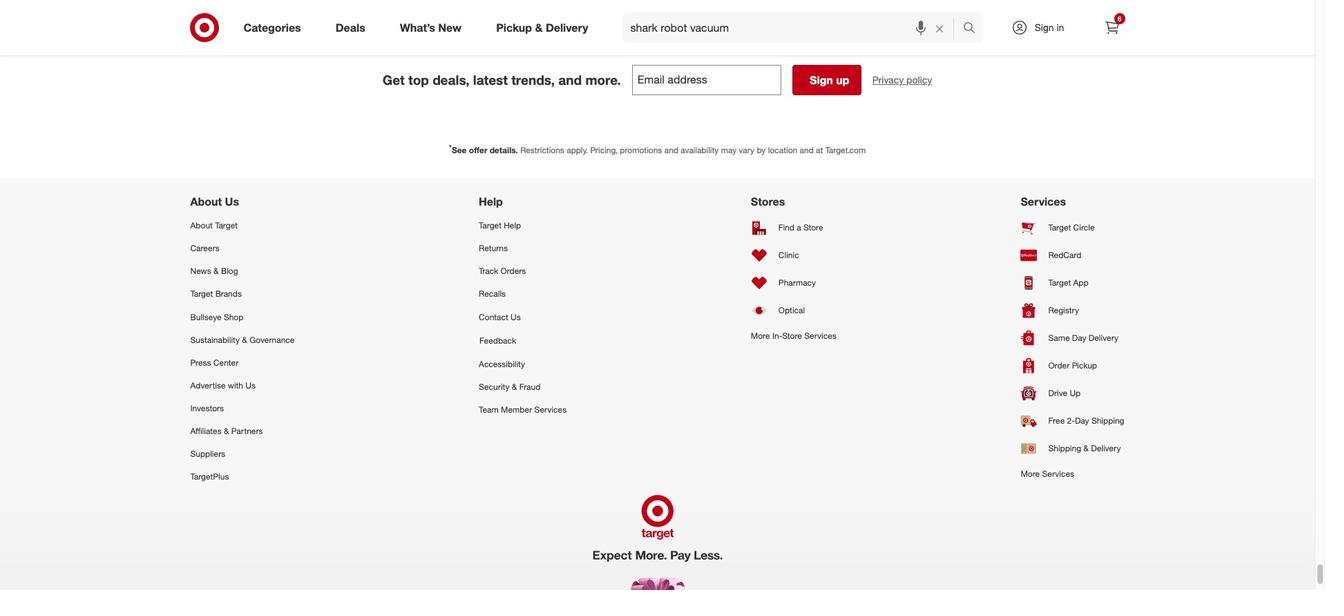 Task type: describe. For each thing, give the bounding box(es) containing it.
by
[[757, 145, 766, 155]]

& for security
[[512, 382, 517, 392]]

us for contact us
[[511, 312, 521, 322]]

vary
[[739, 145, 755, 155]]

more services link
[[1021, 463, 1125, 486]]

*
[[449, 143, 452, 151]]

about for about us
[[190, 195, 222, 209]]

pickup & delivery
[[496, 20, 588, 34]]

investors link
[[190, 397, 295, 420]]

track orders
[[479, 266, 526, 277]]

circle
[[1074, 223, 1095, 233]]

sponsored
[[715, 15, 756, 25]]

target for target help
[[479, 220, 502, 231]]

privacy
[[873, 74, 904, 86]]

news & blog link
[[190, 260, 295, 283]]

target: expect more. pay less. image
[[463, 489, 852, 591]]

find a store
[[779, 223, 823, 233]]

target circle
[[1049, 223, 1095, 233]]

more services
[[1021, 469, 1075, 480]]

news
[[190, 266, 211, 277]]

free
[[1049, 416, 1065, 427]]

security
[[479, 382, 510, 392]]

0 horizontal spatial and
[[559, 72, 582, 88]]

1 vertical spatial pickup
[[1072, 361, 1097, 371]]

restrictions
[[520, 145, 565, 155]]

0 horizontal spatial help
[[479, 195, 503, 209]]

affiliates
[[190, 427, 222, 437]]

redcard link
[[1021, 242, 1125, 269]]

advertisement region
[[548, 0, 756, 14]]

services up the target circle
[[1021, 195, 1066, 209]]

returns
[[479, 243, 508, 254]]

0 vertical spatial day
[[1072, 333, 1087, 344]]

pharmacy link
[[751, 269, 837, 297]]

security & fraud link
[[479, 376, 567, 399]]

trends,
[[511, 72, 555, 88]]

sign for sign in
[[1035, 21, 1054, 33]]

get
[[383, 72, 405, 88]]

what's new link
[[388, 12, 479, 43]]

more for more in-store services
[[751, 331, 770, 341]]

sign in link
[[1000, 12, 1086, 43]]

partners
[[231, 427, 263, 437]]

1 vertical spatial day
[[1075, 416, 1090, 427]]

careers
[[190, 243, 220, 254]]

find
[[779, 223, 795, 233]]

in
[[1057, 21, 1065, 33]]

brands
[[215, 289, 242, 299]]

about us
[[190, 195, 239, 209]]

target brands
[[190, 289, 242, 299]]

top
[[408, 72, 429, 88]]

target help link
[[479, 214, 567, 237]]

offer
[[469, 145, 487, 155]]

registry link
[[1021, 297, 1125, 325]]

about target link
[[190, 214, 295, 237]]

contact us
[[479, 312, 521, 322]]

order pickup
[[1049, 361, 1097, 371]]

advertise
[[190, 381, 226, 391]]

pickup & delivery link
[[485, 12, 606, 43]]

careers link
[[190, 237, 295, 260]]

targetplus link
[[190, 466, 295, 489]]

contact us link
[[479, 306, 567, 329]]

promotions
[[620, 145, 662, 155]]

order
[[1049, 361, 1070, 371]]

pharmacy
[[779, 278, 816, 288]]

0 vertical spatial pickup
[[496, 20, 532, 34]]

policy
[[907, 74, 932, 86]]

free 2-day shipping link
[[1021, 408, 1125, 435]]

target help
[[479, 220, 521, 231]]

& for affiliates
[[224, 427, 229, 437]]

& for news
[[214, 266, 219, 277]]

get top deals, latest trends, and more.
[[383, 72, 621, 88]]

what's
[[400, 20, 435, 34]]

more in-store services
[[751, 331, 837, 341]]

news & blog
[[190, 266, 238, 277]]

sign for sign up
[[810, 73, 833, 87]]

recalls link
[[479, 283, 567, 306]]

about for about target
[[190, 220, 213, 231]]

services down fraud
[[535, 405, 567, 415]]

What can we help you find? suggestions appear below search field
[[622, 12, 966, 43]]

press
[[190, 358, 211, 368]]

target app link
[[1021, 269, 1125, 297]]

feedback
[[480, 336, 516, 346]]

sign up
[[810, 73, 850, 87]]

redcard
[[1049, 250, 1082, 261]]

bullseye
[[190, 312, 222, 322]]

services down shipping & delivery link
[[1042, 469, 1075, 480]]

sign in
[[1035, 21, 1065, 33]]

store for in-
[[783, 331, 802, 341]]

suppliers
[[190, 449, 225, 460]]

target for target app
[[1049, 278, 1071, 288]]

up
[[1070, 389, 1081, 399]]

us for about us
[[225, 195, 239, 209]]

privacy policy
[[873, 74, 932, 86]]

store for a
[[804, 223, 823, 233]]

optical link
[[751, 297, 837, 325]]

press center link
[[190, 352, 295, 375]]

same day delivery
[[1049, 333, 1119, 344]]

1 horizontal spatial help
[[504, 220, 521, 231]]



Task type: locate. For each thing, give the bounding box(es) containing it.
sign up button
[[793, 65, 862, 95]]

about target
[[190, 220, 238, 231]]

1 vertical spatial store
[[783, 331, 802, 341]]

latest
[[473, 72, 508, 88]]

more down shipping & delivery link
[[1021, 469, 1040, 480]]

0 vertical spatial store
[[804, 223, 823, 233]]

app
[[1074, 278, 1089, 288]]

and left the more.
[[559, 72, 582, 88]]

delivery for shipping & delivery
[[1091, 444, 1121, 454]]

6
[[1118, 15, 1122, 23]]

us up the about target link
[[225, 195, 239, 209]]

registry
[[1049, 306, 1079, 316]]

feedback button
[[479, 329, 567, 353]]

target
[[215, 220, 238, 231], [479, 220, 502, 231], [1049, 223, 1071, 233], [1049, 278, 1071, 288], [190, 289, 213, 299]]

1 horizontal spatial more
[[1021, 469, 1040, 480]]

us
[[225, 195, 239, 209], [511, 312, 521, 322], [246, 381, 256, 391]]

what's new
[[400, 20, 462, 34]]

1 vertical spatial shipping
[[1049, 444, 1082, 454]]

0 horizontal spatial more
[[751, 331, 770, 341]]

accessibility
[[479, 359, 525, 370]]

help up returns link
[[504, 220, 521, 231]]

delivery up order pickup
[[1089, 333, 1119, 344]]

& down bullseye shop link at bottom left
[[242, 335, 247, 345]]

shipping up shipping & delivery
[[1092, 416, 1125, 427]]

1 about from the top
[[190, 195, 222, 209]]

search
[[957, 22, 990, 36]]

may
[[721, 145, 737, 155]]

1 horizontal spatial shipping
[[1092, 416, 1125, 427]]

1 horizontal spatial sign
[[1035, 21, 1054, 33]]

drive
[[1049, 389, 1068, 399]]

& for shipping
[[1084, 444, 1089, 454]]

1 vertical spatial about
[[190, 220, 213, 231]]

sign inside button
[[810, 73, 833, 87]]

returns link
[[479, 237, 567, 260]]

2 horizontal spatial and
[[800, 145, 814, 155]]

1 horizontal spatial and
[[665, 145, 679, 155]]

accessibility link
[[479, 353, 567, 376]]

drive up link
[[1021, 380, 1125, 408]]

help up target help
[[479, 195, 503, 209]]

store
[[804, 223, 823, 233], [783, 331, 802, 341]]

sustainability
[[190, 335, 240, 345]]

store down optical link
[[783, 331, 802, 341]]

same day delivery link
[[1021, 325, 1125, 352]]

help
[[479, 195, 503, 209], [504, 220, 521, 231]]

target for target circle
[[1049, 223, 1071, 233]]

sign left up
[[810, 73, 833, 87]]

suppliers link
[[190, 443, 295, 466]]

& for pickup
[[535, 20, 543, 34]]

with
[[228, 381, 243, 391]]

optical
[[779, 306, 805, 316]]

governance
[[250, 335, 295, 345]]

delivery for pickup & delivery
[[546, 20, 588, 34]]

track
[[479, 266, 498, 277]]

day right free
[[1075, 416, 1090, 427]]

bullseye shop
[[190, 312, 244, 322]]

target inside 'link'
[[1049, 278, 1071, 288]]

recalls
[[479, 289, 506, 299]]

& down free 2-day shipping
[[1084, 444, 1089, 454]]

2-
[[1067, 416, 1075, 427]]

delivery for same day delivery
[[1089, 333, 1119, 344]]

stores
[[751, 195, 785, 209]]

0 vertical spatial help
[[479, 195, 503, 209]]

blog
[[221, 266, 238, 277]]

privacy policy link
[[873, 73, 932, 87]]

0 vertical spatial sign
[[1035, 21, 1054, 33]]

shipping & delivery
[[1049, 444, 1121, 454]]

target circle link
[[1021, 214, 1125, 242]]

0 vertical spatial us
[[225, 195, 239, 209]]

1 horizontal spatial store
[[804, 223, 823, 233]]

1 horizontal spatial pickup
[[1072, 361, 1097, 371]]

sign left in
[[1035, 21, 1054, 33]]

about
[[190, 195, 222, 209], [190, 220, 213, 231]]

& inside 'link'
[[242, 335, 247, 345]]

us right contact
[[511, 312, 521, 322]]

services down optical link
[[805, 331, 837, 341]]

1 vertical spatial delivery
[[1089, 333, 1119, 344]]

& left blog
[[214, 266, 219, 277]]

0 vertical spatial more
[[751, 331, 770, 341]]

& for sustainability
[[242, 335, 247, 345]]

sustainability & governance link
[[190, 329, 295, 352]]

& right affiliates on the bottom of the page
[[224, 427, 229, 437]]

apply.
[[567, 145, 588, 155]]

shipping up "more services" link
[[1049, 444, 1082, 454]]

delivery
[[546, 20, 588, 34], [1089, 333, 1119, 344], [1091, 444, 1121, 454]]

location
[[768, 145, 798, 155]]

target left circle
[[1049, 223, 1071, 233]]

pickup
[[496, 20, 532, 34], [1072, 361, 1097, 371]]

delivery down free 2-day shipping
[[1091, 444, 1121, 454]]

None text field
[[632, 65, 781, 95]]

center
[[213, 358, 239, 368]]

advertise with us
[[190, 381, 256, 391]]

store right a at the right top
[[804, 223, 823, 233]]

0 vertical spatial about
[[190, 195, 222, 209]]

fraud
[[519, 382, 541, 392]]

at
[[816, 145, 823, 155]]

us right with
[[246, 381, 256, 391]]

search button
[[957, 12, 990, 46]]

2 vertical spatial delivery
[[1091, 444, 1121, 454]]

target app
[[1049, 278, 1089, 288]]

up
[[836, 73, 850, 87]]

shipping
[[1092, 416, 1125, 427], [1049, 444, 1082, 454]]

about inside the about target link
[[190, 220, 213, 231]]

0 horizontal spatial us
[[225, 195, 239, 209]]

target down about us
[[215, 220, 238, 231]]

1 vertical spatial sign
[[810, 73, 833, 87]]

delivery up trends,
[[546, 20, 588, 34]]

affiliates & partners link
[[190, 420, 295, 443]]

1 vertical spatial help
[[504, 220, 521, 231]]

1 vertical spatial us
[[511, 312, 521, 322]]

advertise with us link
[[190, 375, 295, 397]]

drive up
[[1049, 389, 1081, 399]]

0 horizontal spatial pickup
[[496, 20, 532, 34]]

deals
[[336, 20, 365, 34]]

0 horizontal spatial sign
[[810, 73, 833, 87]]

deals,
[[433, 72, 470, 88]]

& left fraud
[[512, 382, 517, 392]]

2 about from the top
[[190, 220, 213, 231]]

and left at
[[800, 145, 814, 155]]

store inside find a store link
[[804, 223, 823, 233]]

more left in-
[[751, 331, 770, 341]]

see
[[452, 145, 467, 155]]

about up about target
[[190, 195, 222, 209]]

more.
[[586, 72, 621, 88]]

2 horizontal spatial us
[[511, 312, 521, 322]]

more in-store services link
[[751, 325, 837, 348]]

0 vertical spatial delivery
[[546, 20, 588, 34]]

member
[[501, 405, 532, 415]]

more
[[751, 331, 770, 341], [1021, 469, 1040, 480]]

0 vertical spatial shipping
[[1092, 416, 1125, 427]]

target down news
[[190, 289, 213, 299]]

1 horizontal spatial us
[[246, 381, 256, 391]]

2 vertical spatial us
[[246, 381, 256, 391]]

find a store link
[[751, 214, 837, 242]]

same
[[1049, 333, 1070, 344]]

targetplus
[[190, 472, 229, 483]]

6 link
[[1097, 12, 1127, 43]]

more for more services
[[1021, 469, 1040, 480]]

pickup up the get top deals, latest trends, and more.
[[496, 20, 532, 34]]

target for target brands
[[190, 289, 213, 299]]

contact
[[479, 312, 508, 322]]

about up careers
[[190, 220, 213, 231]]

sustainability & governance
[[190, 335, 295, 345]]

1 vertical spatial more
[[1021, 469, 1040, 480]]

0 horizontal spatial store
[[783, 331, 802, 341]]

target up returns at the left of the page
[[479, 220, 502, 231]]

target left "app"
[[1049, 278, 1071, 288]]

pickup right the order
[[1072, 361, 1097, 371]]

track orders link
[[479, 260, 567, 283]]

availability
[[681, 145, 719, 155]]

* see offer details. restrictions apply. pricing, promotions and availability may vary by location and at target.com
[[449, 143, 866, 155]]

order pickup link
[[1021, 352, 1125, 380]]

& up trends,
[[535, 20, 543, 34]]

security & fraud
[[479, 382, 541, 392]]

press center
[[190, 358, 239, 368]]

orders
[[501, 266, 526, 277]]

and left availability
[[665, 145, 679, 155]]

0 horizontal spatial shipping
[[1049, 444, 1082, 454]]

day
[[1072, 333, 1087, 344], [1075, 416, 1090, 427]]

store inside more in-store services link
[[783, 331, 802, 341]]

shipping & delivery link
[[1021, 435, 1125, 463]]

clinic link
[[751, 242, 837, 269]]

day right the same
[[1072, 333, 1087, 344]]



Task type: vqa. For each thing, say whether or not it's contained in the screenshot.
the rightmost the this
no



